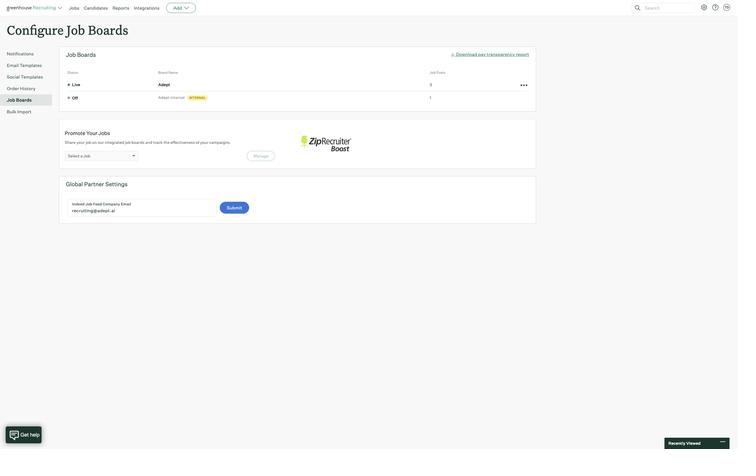 Task type: vqa. For each thing, say whether or not it's contained in the screenshot.
Social
yes



Task type: locate. For each thing, give the bounding box(es) containing it.
jobs
[[69, 5, 79, 11], [99, 130, 110, 136]]

1 vertical spatial job boards
[[7, 97, 32, 103]]

job up bulk
[[7, 97, 15, 103]]

td button
[[724, 4, 731, 11]]

Search text field
[[644, 4, 690, 12]]

our
[[98, 140, 104, 145]]

job
[[67, 22, 85, 38], [66, 51, 76, 58], [430, 71, 436, 75], [7, 97, 15, 103], [83, 154, 91, 159]]

1 horizontal spatial internal
[[189, 96, 206, 100]]

1 horizontal spatial job
[[125, 140, 131, 145]]

0 vertical spatial adept
[[158, 82, 170, 87]]

posts
[[437, 71, 446, 75]]

boards up import at the top
[[16, 97, 32, 103]]

adept down adept link
[[158, 95, 170, 100]]

job left on
[[86, 140, 91, 145]]

configure job boards
[[7, 22, 128, 38]]

0 horizontal spatial your
[[77, 140, 85, 145]]

the
[[164, 140, 170, 145]]

templates down email templates 'link'
[[21, 74, 43, 80]]

live
[[72, 83, 80, 87]]

job boards up status
[[66, 51, 96, 58]]

jobs left candidates
[[69, 5, 79, 11]]

email templates link
[[7, 62, 50, 69]]

adept down board
[[158, 82, 170, 87]]

2 your from the left
[[200, 140, 209, 145]]

order history
[[7, 86, 36, 91]]

effectiveness
[[171, 140, 195, 145]]

job inside job boards link
[[7, 97, 15, 103]]

notifications link
[[7, 50, 50, 57]]

jobs link
[[69, 5, 79, 11]]

your
[[77, 140, 85, 145], [200, 140, 209, 145]]

a
[[80, 154, 83, 159]]

templates inside email templates 'link'
[[20, 63, 42, 68]]

job left posts
[[430, 71, 436, 75]]

global
[[66, 181, 83, 188]]

share
[[65, 140, 76, 145]]

adept for adept internal
[[158, 95, 170, 100]]

adept
[[158, 82, 170, 87], [158, 95, 170, 100]]

boards up status
[[77, 51, 96, 58]]

0 horizontal spatial jobs
[[69, 5, 79, 11]]

td button
[[723, 3, 732, 12]]

job left boards
[[125, 140, 131, 145]]

internal
[[171, 95, 185, 100], [189, 96, 206, 100]]

jobs up our
[[99, 130, 110, 136]]

board
[[158, 71, 168, 75]]

board name
[[158, 71, 178, 75]]

global partner settings
[[66, 181, 128, 188]]

1 horizontal spatial your
[[200, 140, 209, 145]]

internal right adept internal link
[[189, 96, 206, 100]]

adept link
[[158, 82, 172, 87]]

your right of
[[200, 140, 209, 145]]

notifications
[[7, 51, 34, 57]]

1 vertical spatial adept
[[158, 95, 170, 100]]

your right share
[[77, 140, 85, 145]]

configure
[[7, 22, 64, 38]]

0 horizontal spatial job
[[86, 140, 91, 145]]

internal down adept link
[[171, 95, 185, 100]]

select a job
[[68, 154, 91, 159]]

1 vertical spatial templates
[[21, 74, 43, 80]]

greenhouse recruiting image
[[7, 5, 58, 11]]

recently
[[669, 442, 686, 447]]

1 adept from the top
[[158, 82, 170, 87]]

email templates
[[7, 63, 42, 68]]

partner
[[84, 181, 104, 188]]

bulk
[[7, 109, 16, 115]]

boards
[[132, 140, 145, 145]]

candidates link
[[84, 5, 108, 11]]

0 vertical spatial jobs
[[69, 5, 79, 11]]

job right a
[[83, 154, 91, 159]]

2 adept from the top
[[158, 95, 170, 100]]

settings
[[105, 181, 128, 188]]

reports link
[[113, 5, 129, 11]]

boards down candidates link
[[88, 22, 128, 38]]

templates for social templates
[[21, 74, 43, 80]]

job
[[86, 140, 91, 145], [125, 140, 131, 145]]

boards
[[88, 22, 128, 38], [77, 51, 96, 58], [16, 97, 32, 103]]

job boards up bulk import
[[7, 97, 32, 103]]

0 vertical spatial job boards
[[66, 51, 96, 58]]

templates inside social templates link
[[21, 74, 43, 80]]

order
[[7, 86, 19, 91]]

templates
[[20, 63, 42, 68], [21, 74, 43, 80]]

1 vertical spatial jobs
[[99, 130, 110, 136]]

history
[[20, 86, 36, 91]]

job boards
[[66, 51, 96, 58], [7, 97, 32, 103]]

campaigns.
[[209, 140, 231, 145]]

3 link
[[430, 82, 433, 87]]

share your job on our integrated job boards and track the effectiveness of your campaigns.
[[65, 140, 231, 145]]

submit button
[[220, 202, 250, 214]]

templates up social templates link
[[20, 63, 42, 68]]

0 vertical spatial templates
[[20, 63, 42, 68]]

1 horizontal spatial jobs
[[99, 130, 110, 136]]

download
[[456, 52, 478, 57]]

promote
[[65, 130, 85, 136]]

zip recruiter image
[[298, 133, 354, 155]]



Task type: describe. For each thing, give the bounding box(es) containing it.
integrations link
[[134, 5, 160, 11]]

adept internal
[[158, 95, 185, 100]]

0 vertical spatial boards
[[88, 22, 128, 38]]

social templates link
[[7, 74, 50, 80]]

1 vertical spatial boards
[[77, 51, 96, 58]]

submit
[[227, 205, 242, 211]]

integrations
[[134, 5, 160, 11]]

td
[[725, 5, 730, 9]]

your
[[86, 130, 97, 136]]

2 vertical spatial boards
[[16, 97, 32, 103]]

3
[[430, 82, 433, 87]]

1
[[430, 95, 432, 100]]

social templates
[[7, 74, 43, 80]]

name
[[169, 71, 178, 75]]

reports
[[113, 5, 129, 11]]

templates for email templates
[[20, 63, 42, 68]]

and
[[146, 140, 153, 145]]

job down jobs link
[[67, 22, 85, 38]]

promote your jobs
[[65, 130, 110, 136]]

report
[[516, 52, 530, 57]]

1 your from the left
[[77, 140, 85, 145]]

on
[[92, 140, 97, 145]]

1 link
[[430, 95, 432, 100]]

job up status
[[66, 51, 76, 58]]

adept internal link
[[158, 95, 187, 100]]

viewed
[[687, 442, 701, 447]]

bulk import
[[7, 109, 31, 115]]

2 job from the left
[[125, 140, 131, 145]]

pay
[[479, 52, 486, 57]]

status
[[68, 71, 78, 75]]

download pay transparency report link
[[451, 52, 530, 57]]

transparency
[[487, 52, 516, 57]]

configure image
[[702, 4, 708, 11]]

adept for adept
[[158, 82, 170, 87]]

off
[[72, 96, 78, 100]]

0 horizontal spatial internal
[[171, 95, 185, 100]]

email
[[7, 63, 19, 68]]

social
[[7, 74, 20, 80]]

add button
[[167, 3, 196, 13]]

1 horizontal spatial job boards
[[66, 51, 96, 58]]

add
[[174, 5, 182, 11]]

track
[[153, 140, 163, 145]]

1 job from the left
[[86, 140, 91, 145]]

order history link
[[7, 85, 50, 92]]

0 horizontal spatial job boards
[[7, 97, 32, 103]]

integrated
[[105, 140, 124, 145]]

Indeed Job Feed Company Email text field
[[68, 200, 217, 217]]

bulk import link
[[7, 108, 50, 115]]

job boards link
[[7, 97, 50, 104]]

recently viewed
[[669, 442, 701, 447]]

download pay transparency report
[[456, 52, 530, 57]]

select
[[68, 154, 80, 159]]

of
[[196, 140, 200, 145]]

candidates
[[84, 5, 108, 11]]

import
[[17, 109, 31, 115]]

job posts
[[430, 71, 446, 75]]



